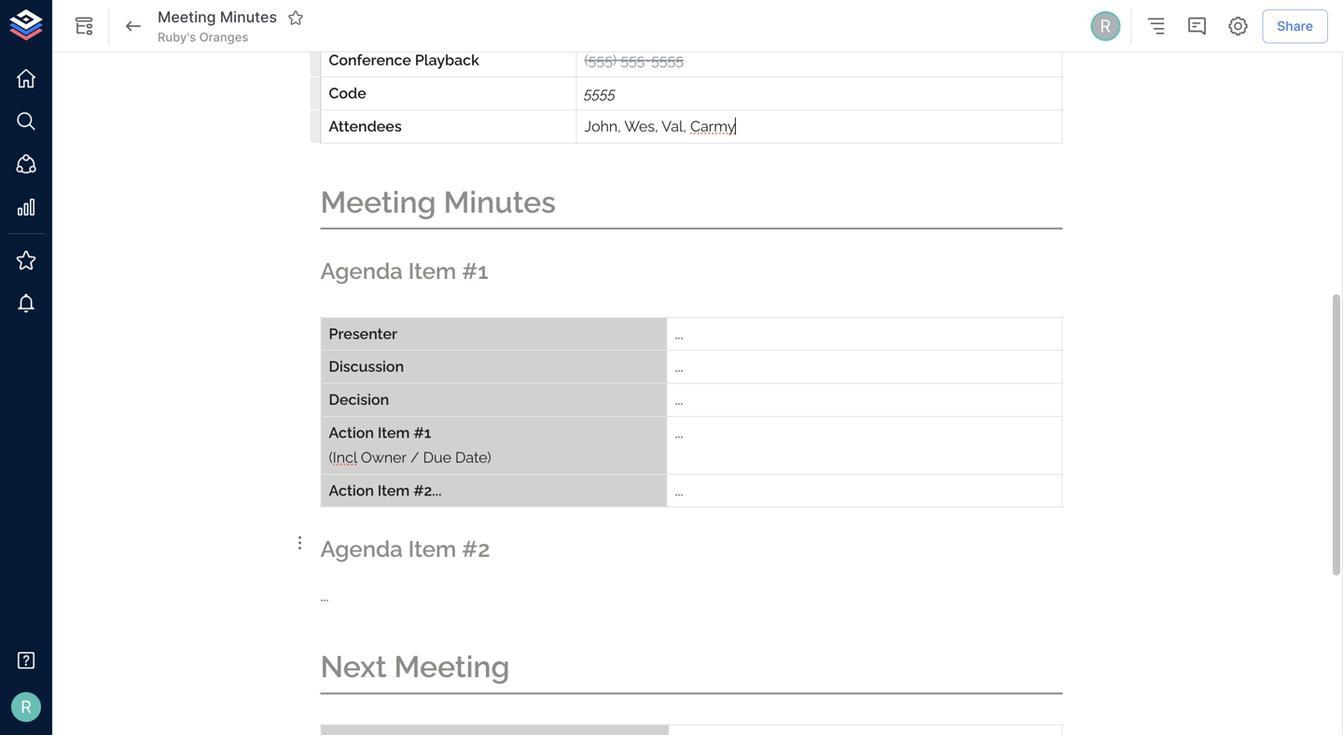 Task type: vqa. For each thing, say whether or not it's contained in the screenshot.
Copy in the button
no



Task type: describe. For each thing, give the bounding box(es) containing it.
... for decision
[[675, 391, 683, 408]]

table of contents image
[[1145, 15, 1167, 37]]

next
[[320, 649, 387, 684]]

item for action item #2...
[[378, 482, 410, 499]]

#1 for action item #1 (incl owner / due date)
[[414, 424, 431, 441]]

john,
[[584, 117, 621, 135]]

r for the left r button
[[21, 697, 32, 717]]

item for agenda item #2
[[408, 536, 456, 562]]

/
[[410, 449, 419, 466]]

(555) 555-5555
[[584, 51, 684, 69]]

0 vertical spatial meeting
[[158, 8, 216, 26]]

(incl
[[329, 449, 357, 466]]

0 vertical spatial 5555
[[651, 51, 684, 69]]

... for discussion
[[675, 358, 683, 375]]

0 horizontal spatial r button
[[6, 687, 47, 728]]

ruby's oranges
[[158, 30, 248, 44]]

comments image
[[1186, 15, 1208, 37]]

item for agenda item #1
[[408, 258, 456, 284]]

1 vertical spatial meeting
[[320, 184, 436, 219]]

discussion
[[329, 358, 404, 375]]

action item #1 (incl owner / due date)
[[329, 424, 491, 466]]

conference
[[329, 51, 411, 69]]

item for action item #1 (incl owner / due date)
[[378, 424, 410, 441]]

agenda item #1
[[320, 258, 488, 284]]

agenda item #2
[[320, 536, 490, 562]]

conference playback
[[329, 51, 479, 69]]

code
[[329, 84, 366, 102]]

show wiki image
[[73, 15, 95, 37]]

action for action item #1 (incl owner / due date)
[[329, 424, 374, 441]]

favorite image
[[287, 9, 304, 26]]

r for r button to the top
[[1100, 16, 1111, 36]]

settings image
[[1227, 15, 1249, 37]]

1 vertical spatial meeting minutes
[[320, 184, 556, 219]]



Task type: locate. For each thing, give the bounding box(es) containing it.
0 vertical spatial agenda
[[320, 258, 403, 284]]

1 vertical spatial minutes
[[444, 184, 556, 219]]

1 vertical spatial action
[[329, 482, 374, 499]]

1 vertical spatial r button
[[6, 687, 47, 728]]

#1 for agenda item #1
[[462, 258, 488, 284]]

1 agenda from the top
[[320, 258, 403, 284]]

carmy
[[690, 117, 736, 135]]

0 horizontal spatial 5555
[[584, 84, 616, 102]]

1 vertical spatial #1
[[414, 424, 431, 441]]

r
[[1100, 16, 1111, 36], [21, 697, 32, 717]]

0 vertical spatial r
[[1100, 16, 1111, 36]]

share button
[[1262, 9, 1328, 43]]

ruby's oranges link
[[158, 29, 248, 46]]

5555 down (555)
[[584, 84, 616, 102]]

playback
[[415, 51, 479, 69]]

... for presenter
[[675, 325, 683, 342]]

0 vertical spatial r button
[[1088, 8, 1123, 44]]

due
[[423, 449, 451, 466]]

#2...
[[413, 482, 442, 499]]

0 horizontal spatial minutes
[[220, 8, 277, 26]]

2 vertical spatial meeting
[[394, 649, 510, 684]]

1 horizontal spatial minutes
[[444, 184, 556, 219]]

2 agenda from the top
[[320, 536, 403, 562]]

1 vertical spatial 5555
[[584, 84, 616, 102]]

oranges
[[199, 30, 248, 44]]

agenda down action item #2...
[[320, 536, 403, 562]]

#1 inside action item #1 (incl owner / due date)
[[414, 424, 431, 441]]

meeting inside ... next meeting
[[394, 649, 510, 684]]

... next meeting
[[320, 587, 510, 684]]

... for action item #2...
[[675, 482, 683, 499]]

r button
[[1088, 8, 1123, 44], [6, 687, 47, 728]]

action inside action item #1 (incl owner / due date)
[[329, 424, 374, 441]]

agenda up presenter
[[320, 258, 403, 284]]

0 horizontal spatial meeting minutes
[[158, 8, 277, 26]]

minutes
[[220, 8, 277, 26], [444, 184, 556, 219]]

0 vertical spatial meeting minutes
[[158, 8, 277, 26]]

... inside ... next meeting
[[320, 587, 329, 604]]

action for action item #2...
[[329, 482, 374, 499]]

ruby's
[[158, 30, 196, 44]]

go back image
[[122, 15, 145, 37]]

decision
[[329, 391, 389, 408]]

1 action from the top
[[329, 424, 374, 441]]

date)
[[455, 449, 491, 466]]

1 vertical spatial agenda
[[320, 536, 403, 562]]

agenda for agenda item #2
[[320, 536, 403, 562]]

0 horizontal spatial r
[[21, 697, 32, 717]]

agenda for agenda item #1
[[320, 258, 403, 284]]

wes,
[[624, 117, 658, 135]]

1 horizontal spatial r
[[1100, 16, 1111, 36]]

agenda
[[320, 258, 403, 284], [320, 536, 403, 562]]

555-
[[621, 51, 651, 69]]

val,
[[662, 117, 687, 135]]

1 vertical spatial r
[[21, 697, 32, 717]]

0 vertical spatial action
[[329, 424, 374, 441]]

meeting
[[158, 8, 216, 26], [320, 184, 436, 219], [394, 649, 510, 684]]

item
[[408, 258, 456, 284], [378, 424, 410, 441], [378, 482, 410, 499], [408, 536, 456, 562]]

share
[[1277, 18, 1313, 34]]

#2
[[462, 536, 490, 562]]

presenter
[[329, 325, 397, 342]]

meeting minutes
[[158, 8, 277, 26], [320, 184, 556, 219]]

meeting minutes up oranges
[[158, 8, 277, 26]]

1 horizontal spatial #1
[[462, 258, 488, 284]]

...
[[675, 325, 683, 342], [675, 358, 683, 375], [675, 391, 683, 408], [675, 424, 683, 441], [675, 482, 683, 499], [320, 587, 329, 604]]

owner
[[361, 449, 406, 466]]

#1
[[462, 258, 488, 284], [414, 424, 431, 441]]

meeting minutes up agenda item #1
[[320, 184, 556, 219]]

0 horizontal spatial #1
[[414, 424, 431, 441]]

0 vertical spatial #1
[[462, 258, 488, 284]]

action up (incl
[[329, 424, 374, 441]]

attendees
[[329, 117, 402, 135]]

action
[[329, 424, 374, 441], [329, 482, 374, 499]]

(555)
[[584, 51, 617, 69]]

1 horizontal spatial r button
[[1088, 8, 1123, 44]]

action item #2...
[[329, 482, 442, 499]]

item inside action item #1 (incl owner / due date)
[[378, 424, 410, 441]]

2 action from the top
[[329, 482, 374, 499]]

0 vertical spatial minutes
[[220, 8, 277, 26]]

john, wes, val, carmy
[[584, 117, 736, 135]]

1 horizontal spatial meeting minutes
[[320, 184, 556, 219]]

5555
[[651, 51, 684, 69], [584, 84, 616, 102]]

5555 up the val,
[[651, 51, 684, 69]]

action down (incl
[[329, 482, 374, 499]]

1 horizontal spatial 5555
[[651, 51, 684, 69]]



